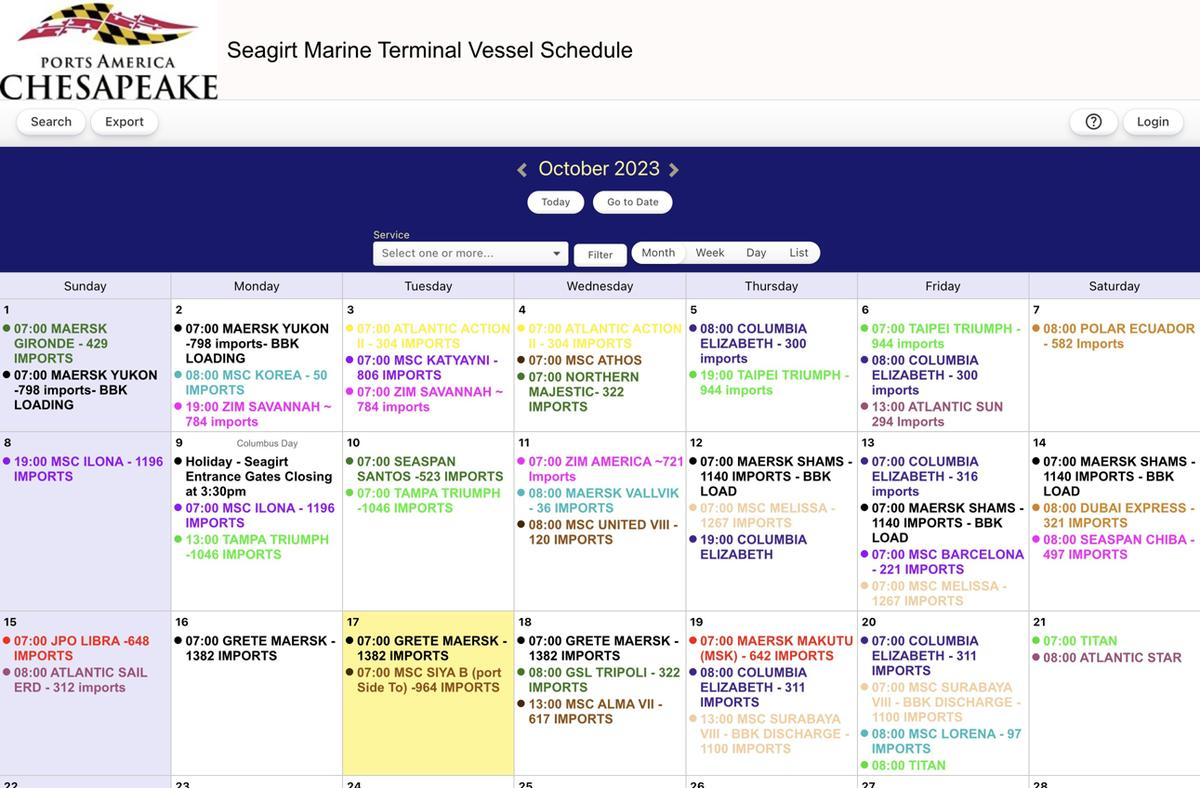 Task type: describe. For each thing, give the bounding box(es) containing it.
- inside 07:00 columbia elizabeth - 311 imports
[[948, 649, 953, 663]]

07:00 msc melissa - 1267 imports for right 07:00 msc melissa - 1267 imports link
[[872, 579, 1007, 608]]

imports inside 07:00 msc siya b (port side to) -964 imports
[[441, 680, 500, 695]]

497
[[1043, 548, 1065, 562]]

07:00 maersk shams - 1140 imports - bbk load for express
[[1043, 455, 1195, 499]]

ecuador
[[1129, 322, 1195, 336]]

08:00 for 08:00 dubai express - 321 imports "link"
[[1043, 501, 1077, 515]]

imports inside 08:00 atlantic sail erd - 312 imports
[[78, 680, 126, 695]]

elizabeth for right 08:00 columbia elizabeth - 300 imports 'link'
[[872, 368, 945, 383]]

titan for 07:00 titan
[[1080, 634, 1118, 648]]

- inside 07:00 msc ilona - 1196 imports
[[299, 501, 303, 515]]

triumph for 07:00 tampa triumph -1046 imports
[[441, 486, 501, 501]]

07:00 inside 07:00 seaspan santos -523 imports
[[357, 455, 390, 469]]

entrance
[[186, 469, 241, 484]]

07:00 seaspan santos -523 imports
[[357, 455, 504, 484]]

- inside 07:00 tampa triumph -1046 imports
[[357, 501, 361, 515]]

19:00 for 19:00 columbia elizabeth
[[700, 533, 734, 547]]

806
[[357, 368, 379, 383]]

imports inside 08:00 msc united viii - 120 imports
[[554, 533, 613, 547]]

08:00 for 08:00 msc lorena - 97 imports link
[[872, 727, 905, 741]]

zim for 08:00
[[222, 400, 245, 414]]

imports for '07:00 columbia elizabeth - 316 imports' link
[[872, 484, 920, 499]]

barcelona
[[941, 548, 1024, 562]]

action for katyayni
[[461, 322, 511, 336]]

1 grete from the left
[[222, 634, 267, 648]]

columbia for 19:00 columbia elizabeth 'link'
[[737, 533, 807, 547]]

imports for 13:00 atlantic sun 294 imports
[[897, 415, 945, 429]]

imports for "07:00 taipei triumph - 944 imports" link
[[897, 337, 945, 351]]

1 vertical spatial loading
[[14, 398, 74, 412]]

07:00 inside 07:00 msc surabaya viii - bbk discharge - 1100 imports
[[872, 680, 905, 695]]

dubai
[[1080, 501, 1121, 515]]

13:00 for 13:00 atlantic sun 294 imports
[[872, 400, 905, 414]]

atlantic for 08:00 atlantic sail erd - 312 imports link
[[50, 666, 114, 680]]

08:00 for 08:00 maersk vallvik - 36 imports link
[[529, 486, 562, 501]]

seagirt inside holiday - seagirt entrance gates closing at 3:30pm
[[244, 455, 288, 469]]

08:00 for right 08:00 columbia elizabeth - 300 imports 'link'
[[872, 353, 905, 368]]

07:00 grete maersk - 1382 imports link for 08:00
[[529, 634, 678, 663]]

07:00 taipei triumph - 944 imports link
[[872, 322, 1021, 351]]

msc for "07:00 msc katyayni - 806 imports" link
[[394, 353, 423, 368]]

07:00 inside 07:00 tampa triumph -1046 imports
[[357, 486, 390, 501]]

monday
[[234, 278, 280, 293]]

120
[[529, 533, 550, 547]]

- inside 07:00 msc barcelona - 221 imports
[[872, 562, 876, 577]]

07:00 inside 07:00 zim america ~721 imports
[[529, 455, 562, 469]]

elizabeth for 07:00 columbia elizabeth - 311 imports link
[[872, 649, 945, 663]]

1267 for right 07:00 msc melissa - 1267 imports link
[[872, 594, 901, 608]]

help
[[1084, 110, 1104, 133]]

2023
[[614, 156, 660, 179]]

service
[[373, 229, 410, 241]]

321
[[1043, 516, 1065, 530]]

thursday
[[745, 278, 798, 293]]

0 vertical spatial 798
[[190, 337, 212, 351]]

07:00 grete maersk - 1382 imports for 07:00 msc siya b (port side to) -964 imports
[[357, 634, 507, 663]]

triangle 1 s image
[[549, 246, 564, 261]]

maersk inside 07:00 maersk gironde - 429 imports
[[51, 322, 107, 336]]

- inside 07:00 msc siya b (port side to) -964 imports
[[411, 680, 415, 695]]

imports for 07:00 zim savannah ~ 784 imports link
[[382, 400, 430, 414]]

msc for the leftmost 07:00 msc melissa - 1267 imports link
[[737, 501, 766, 515]]

ilona for 19:00
[[83, 455, 123, 469]]

imports for 19:00 taipei triumph - 944 imports link on the right of the page
[[726, 383, 773, 397]]

imports inside 07:00 maersk gironde - 429 imports
[[14, 351, 73, 366]]

1046 for 07:00
[[361, 501, 390, 515]]

07:00 northern majestic- 322 imports
[[529, 370, 639, 414]]

1 horizontal spatial 08:00 columbia elizabeth - 300 imports link
[[872, 353, 978, 397]]

imports inside 13:00 msc surabaya viii - bbk discharge - 1100 imports
[[732, 742, 791, 756]]

08:00 maersk vallvik - 36 imports link
[[529, 486, 679, 515]]

19:00 for 19:00 taipei triumph - 944 imports
[[700, 368, 734, 383]]

08:00 gsl tripoli - 322 imports link
[[529, 666, 680, 695]]

1382 for 07:00 msc siya b (port side to) -964 imports
[[357, 649, 386, 663]]

shams for melissa
[[797, 455, 844, 469]]

atlantic for 07:00 atlantic action ii - 304 imports link corresponding to katyayni
[[393, 322, 458, 336]]

523
[[419, 469, 441, 484]]

316
[[956, 469, 978, 484]]

chiba
[[1146, 533, 1187, 547]]

filter link
[[574, 244, 627, 267]]

19:00 taipei triumph - 944 imports
[[700, 368, 849, 397]]

imports inside 08:00 gsl tripoli - 322 imports
[[529, 680, 588, 695]]

- inside 07:00 columbia elizabeth - 316 imports
[[948, 469, 953, 484]]

msc for 07:00 msc surabaya viii - bbk discharge - 1100 imports link
[[909, 680, 938, 695]]

0 horizontal spatial 07:00 maersk yukon -798 imports- bbk loading link
[[14, 368, 158, 412]]

- inside 07:00 maersk gironde - 429 imports
[[78, 337, 83, 351]]

1 1382 from the left
[[186, 649, 214, 663]]

1 07:00 grete maersk - 1382 imports link from the left
[[186, 634, 335, 663]]

shams for express
[[1140, 455, 1187, 469]]

libra
[[80, 634, 120, 648]]

- inside 08:00 atlantic sail erd - 312 imports
[[45, 680, 49, 695]]

- inside 08:00 maersk vallvik - 36 imports
[[529, 501, 533, 515]]

holiday
[[186, 455, 233, 469]]

221
[[880, 562, 901, 577]]

lorena
[[941, 727, 996, 741]]

07:00 msc surabaya viii - bbk discharge - 1100 imports link
[[872, 680, 1021, 725]]

ilona for 07:00
[[255, 501, 295, 515]]

- inside 07:00 seaspan santos -523 imports
[[415, 469, 419, 484]]

imports for the left 08:00 columbia elizabeth - 300 imports 'link'
[[700, 351, 748, 366]]

0 horizontal spatial 07:00 msc melissa - 1267 imports link
[[700, 501, 835, 530]]

msc for 19:00 msc ilona - 1196 imports link
[[51, 455, 80, 469]]

week
[[696, 246, 725, 259]]

msc for 07:00 msc barcelona - 221 imports link
[[909, 548, 938, 562]]

07:00 msc ilona - 1196 imports
[[186, 501, 335, 530]]

13:00 msc surabaya viii - bbk discharge - 1100 imports
[[700, 712, 849, 756]]

07:00 columbia elizabeth - 311 imports link
[[872, 634, 978, 678]]

1 horizontal spatial 08:00 columbia elizabeth - 300 imports
[[872, 353, 978, 397]]

- inside 08:00 msc lorena - 97 imports
[[999, 727, 1004, 741]]

- inside 08:00 columbia elizabeth - 311 imports
[[777, 680, 781, 695]]

07:00 maersk shams - 1140 imports - bbk load for melissa
[[700, 455, 852, 499]]

sunday
[[64, 278, 107, 293]]

08:00 for 08:00 gsl tripoli - 322 imports link
[[529, 666, 562, 680]]

1046 for 13:00
[[190, 548, 219, 562]]

- inside 08:00 seaspan chiba - 497 imports
[[1190, 533, 1195, 547]]

9
[[175, 436, 183, 449]]

msc for 08:00 msc united viii - 120 imports link
[[566, 518, 594, 532]]

maersk inside 08:00 maersk vallvik - 36 imports
[[566, 486, 622, 501]]

07:00 zim savannah ~ 784 imports
[[357, 385, 503, 414]]

07:00 tampa triumph -1046 imports
[[357, 486, 501, 515]]

08:00 msc korea - 50 imports link
[[186, 368, 328, 397]]

- inside 07:00 maersk makutu (msk) - 642 imports
[[741, 649, 746, 663]]

07:00 inside 07:00 msc barcelona - 221 imports
[[872, 548, 905, 562]]

export link
[[91, 109, 158, 135]]

go
[[607, 196, 621, 207]]

- inside 08:00 dubai express - 321 imports
[[1190, 501, 1195, 515]]

2
[[175, 303, 182, 316]]

to
[[624, 196, 633, 207]]

07:00 columbia elizabeth - 311 imports
[[872, 634, 978, 678]]

october
[[539, 156, 609, 179]]

makutu
[[797, 634, 854, 648]]

322 inside 08:00 gsl tripoli - 322 imports
[[659, 666, 680, 680]]

13:00 for 13:00 msc surabaya viii - bbk discharge - 1100 imports
[[700, 712, 734, 726]]

08:00 seaspan chiba - 497 imports
[[1043, 533, 1195, 562]]

07:00 jpo libra -648 imports
[[14, 634, 149, 663]]

more...
[[456, 246, 494, 259]]

month link
[[632, 242, 685, 263]]

19:00 zim savannah ~ 784 imports
[[186, 400, 331, 429]]

36
[[537, 501, 551, 515]]

savannah for korea
[[248, 400, 320, 414]]

bbk inside 07:00 msc surabaya viii - bbk discharge - 1100 imports
[[903, 695, 931, 710]]

19:00 columbia elizabeth link
[[700, 533, 807, 562]]

athos
[[598, 353, 642, 368]]

bbk inside 13:00 msc surabaya viii - bbk discharge - 1100 imports
[[731, 727, 760, 741]]

united
[[598, 518, 647, 532]]

08:00 for 08:00 columbia elizabeth - 311 imports link
[[700, 666, 734, 680]]

0 vertical spatial seagirt
[[227, 37, 298, 62]]

1 horizontal spatial 07:00 msc melissa - 1267 imports link
[[872, 579, 1007, 608]]

imports inside 07:00 msc katyayni - 806 imports
[[382, 368, 442, 383]]

msc for the 08:00 msc korea - 50 imports link
[[222, 368, 251, 383]]

13:00 tampa triumph -1046 imports
[[186, 533, 329, 562]]

tampa for 07:00
[[394, 486, 438, 501]]

go to date link
[[593, 191, 673, 214]]

october 2023
[[539, 156, 665, 179]]

sail
[[118, 666, 147, 680]]

0 horizontal spatial yukon
[[111, 368, 158, 383]]

08:00 for the 08:00 msc korea - 50 imports link
[[186, 368, 219, 383]]

13:00 msc alma vii - 617 imports
[[529, 697, 662, 726]]

07:00 inside 07:00 msc ilona - 1196 imports
[[186, 501, 219, 515]]

express
[[1125, 501, 1187, 515]]

tampa for 13:00
[[222, 533, 266, 547]]

07:00 tampa triumph -1046 imports link
[[357, 486, 501, 515]]

friday
[[926, 278, 961, 293]]

19:00 for 19:00 zim savannah ~ 784 imports
[[186, 400, 219, 414]]

617
[[529, 712, 550, 726]]

go to http://www.pachesapeake.com image
[[0, 0, 218, 99]]

08:00 atlantic sail erd - 312 imports
[[14, 666, 147, 695]]

19:00 columbia elizabeth
[[700, 533, 807, 562]]

07:00 maersk shams - 1140 imports - bbk load link for express
[[1043, 455, 1195, 499]]

msc for 07:00 msc athos link
[[566, 353, 594, 368]]

07:00 maersk gironde - 429 imports
[[14, 322, 108, 366]]

0 horizontal spatial day
[[281, 438, 298, 448]]

07:00 inside 07:00 columbia elizabeth - 316 imports
[[872, 455, 905, 469]]

0 vertical spatial imports-
[[215, 337, 267, 351]]

07:00 seaspan santos -523 imports link
[[357, 455, 504, 484]]

- inside 08:00 gsl tripoli - 322 imports
[[651, 666, 655, 680]]

- inside 08:00 msc korea - 50 imports
[[305, 368, 309, 383]]

07:00 maersk shams - 1140 imports - bbk load link for melissa
[[700, 455, 852, 499]]

0 vertical spatial 07:00 maersk yukon -798 imports- bbk loading
[[186, 322, 329, 366]]

imports inside the 19:00 msc ilona - 1196 imports
[[14, 469, 73, 484]]

imports inside 08:00 maersk vallvik - 36 imports
[[555, 501, 614, 515]]

ii for 07:00 msc athos
[[529, 337, 536, 351]]

imports inside 08:00 seaspan chiba - 497 imports
[[1069, 548, 1128, 562]]

19:00 for 19:00 msc ilona - 1196 imports
[[14, 455, 47, 469]]

seagirt marine terminal vessel schedule
[[227, 37, 633, 62]]

311 for 07:00 columbia elizabeth - 311 imports
[[956, 649, 977, 663]]

20
[[862, 615, 876, 628]]

- inside 08:00 polar ecuador - 582 imports
[[1043, 337, 1048, 351]]

08:00 msc united viii - 120 imports link
[[529, 518, 678, 547]]

10
[[347, 436, 360, 449]]

day inside "link"
[[746, 246, 767, 259]]

13:00 atlantic sun 294 imports
[[872, 400, 1003, 429]]

1267 for the leftmost 07:00 msc melissa - 1267 imports link
[[700, 516, 729, 530]]

zim inside 07:00 zim america ~721 imports
[[566, 455, 588, 469]]

imports inside 08:00 msc lorena - 97 imports
[[872, 742, 931, 756]]

648
[[128, 634, 149, 648]]

melissa for the leftmost 07:00 msc melissa - 1267 imports link
[[770, 501, 827, 515]]

07:00 maersk makutu (msk) - 642 imports
[[700, 634, 854, 663]]

discharge for 13:00 msc surabaya viii - bbk discharge - 1100 imports
[[763, 727, 841, 741]]

16
[[175, 615, 189, 628]]

07:00 inside 07:00 zim savannah ~ 784 imports
[[357, 385, 390, 399]]

- inside 19:00 taipei triumph - 944 imports
[[845, 368, 849, 383]]

3:30pm
[[201, 484, 246, 499]]

1140 for 08:00 dubai express - 321 imports
[[1043, 469, 1072, 484]]

imports inside 07:00 columbia elizabeth - 311 imports
[[872, 664, 931, 678]]

07:00 zim america ~721 imports
[[529, 455, 684, 484]]

08:00 for 08:00 atlantic star link
[[1043, 651, 1077, 665]]

1 07:00 grete maersk - 1382 imports from the left
[[186, 634, 335, 663]]

- inside 07:00 taipei triumph - 944 imports
[[1016, 322, 1021, 336]]

429
[[86, 337, 108, 351]]

imports inside 07:00 msc surabaya viii - bbk discharge - 1100 imports
[[904, 710, 963, 725]]

07:00 inside 07:00 taipei triumph - 944 imports
[[872, 322, 905, 336]]

1 horizontal spatial loading
[[186, 351, 246, 366]]

vii
[[638, 697, 654, 712]]

07:00 jpo libra -648 imports link
[[14, 634, 149, 663]]

saturday
[[1089, 278, 1140, 293]]

imports for right 08:00 columbia elizabeth - 300 imports 'link'
[[872, 383, 920, 397]]

discharge for 07:00 msc surabaya viii - bbk discharge - 1100 imports
[[935, 695, 1013, 710]]

terminal
[[378, 37, 462, 62]]

07:00 maersk makutu (msk) - 642 imports link
[[700, 634, 854, 663]]

imports inside 07:00 msc ilona - 1196 imports
[[186, 516, 245, 530]]

13:00 atlantic sun 294 imports link
[[872, 400, 1003, 429]]

imports inside 07:00 tampa triumph -1046 imports
[[394, 501, 453, 515]]

0 horizontal spatial 07:00 maersk yukon -798 imports- bbk loading
[[14, 368, 158, 412]]

07:00 columbia elizabeth - 316 imports
[[872, 455, 978, 499]]

294
[[872, 415, 894, 429]]

titan for 08:00 titan
[[909, 759, 946, 773]]

~ for 19:00 zim savannah ~ 784 imports
[[324, 400, 331, 414]]

97
[[1007, 727, 1022, 741]]

11
[[518, 436, 530, 449]]

go to september 2023 image
[[503, 159, 535, 168]]



Task type: locate. For each thing, give the bounding box(es) containing it.
1 horizontal spatial 300
[[956, 368, 978, 383]]

filter
[[588, 249, 613, 260]]

2 grete from the left
[[394, 634, 439, 648]]

triumph for 13:00 tampa triumph -1046 imports
[[270, 533, 329, 547]]

1 horizontal spatial 798
[[190, 337, 212, 351]]

07:00 msc athos
[[529, 353, 642, 368]]

load up 221
[[872, 531, 909, 545]]

1 horizontal spatial taipei
[[909, 322, 950, 336]]

load up 321
[[1043, 484, 1080, 499]]

08:00 inside 08:00 msc korea - 50 imports
[[186, 368, 219, 383]]

784 inside 19:00 zim savannah ~ 784 imports
[[186, 415, 207, 429]]

07:00 grete maersk - 1382 imports link up tripoli
[[529, 634, 678, 663]]

0 vertical spatial titan
[[1080, 634, 1118, 648]]

0 horizontal spatial 08:00 columbia elizabeth - 300 imports
[[700, 322, 807, 366]]

viii for 08:00 msc united viii - 120 imports
[[650, 518, 670, 532]]

1 horizontal spatial action
[[632, 322, 682, 336]]

viii for 07:00 msc surabaya viii - bbk discharge - 1100 imports
[[872, 695, 891, 710]]

elizabeth down 13
[[872, 469, 945, 484]]

imports inside 07:00 zim america ~721 imports
[[529, 469, 576, 484]]

gironde
[[14, 337, 75, 351]]

zim left "america"
[[566, 455, 588, 469]]

1382 for 08:00 gsl tripoli - 322 imports
[[529, 649, 558, 663]]

0 horizontal spatial 07:00 maersk shams - 1140 imports - bbk load
[[700, 455, 852, 499]]

0 horizontal spatial loading
[[14, 398, 74, 412]]

784 for 07:00 zim savannah ~ 784 imports
[[357, 400, 379, 414]]

07:00 titan
[[1043, 634, 1118, 648]]

07:00 inside 07:00 msc katyayni - 806 imports
[[357, 353, 390, 368]]

1 horizontal spatial 07:00 msc melissa - 1267 imports
[[872, 579, 1007, 608]]

07:00 inside 07:00 maersk makutu (msk) - 642 imports
[[700, 634, 734, 648]]

savannah down katyayni
[[420, 385, 492, 399]]

melissa
[[770, 501, 827, 515], [941, 579, 999, 594]]

2 304 from the left
[[547, 337, 569, 351]]

312
[[53, 680, 75, 695]]

grete for 08:00 gsl tripoli - 322 imports
[[566, 634, 610, 648]]

imports inside the 07:00 northern majestic- 322 imports
[[529, 400, 588, 414]]

07:00 maersk yukon -798 imports- bbk loading up korea
[[186, 322, 329, 366]]

1140 up 221
[[872, 516, 900, 530]]

elizabeth inside 19:00 columbia elizabeth
[[700, 548, 773, 562]]

msc inside 08:00 msc lorena - 97 imports
[[909, 727, 938, 741]]

19:00 inside the 19:00 msc ilona - 1196 imports
[[14, 455, 47, 469]]

action for athos
[[632, 322, 682, 336]]

07:00 msc melissa - 1267 imports for the leftmost 07:00 msc melissa - 1267 imports link
[[700, 501, 835, 530]]

imports inside 08:00 dubai express - 321 imports
[[1069, 516, 1128, 530]]

imports inside 07:00 zim savannah ~ 784 imports
[[382, 400, 430, 414]]

shams down 316 at the bottom of the page
[[969, 501, 1016, 515]]

07:00 inside 07:00 columbia elizabeth - 311 imports
[[872, 634, 905, 648]]

columbia inside 07:00 columbia elizabeth - 311 imports
[[909, 634, 978, 648]]

viii inside 07:00 msc surabaya viii - bbk discharge - 1100 imports
[[872, 695, 891, 710]]

0 vertical spatial 1046
[[361, 501, 390, 515]]

ii up 07:00 msc athos link
[[529, 337, 536, 351]]

today link
[[527, 191, 584, 214]]

0 vertical spatial ilona
[[83, 455, 123, 469]]

08:00 for 08:00 polar ecuador - 582 imports "link" on the top
[[1043, 322, 1077, 336]]

seaspan inside 08:00 seaspan chiba - 497 imports
[[1080, 533, 1142, 547]]

ilona inside 07:00 msc ilona - 1196 imports
[[255, 501, 295, 515]]

1100 up 08:00 titan link
[[872, 710, 900, 725]]

columbia for 08:00 columbia elizabeth - 311 imports link
[[737, 666, 807, 680]]

0 vertical spatial discharge
[[935, 695, 1013, 710]]

944 up 294
[[872, 337, 894, 351]]

08:00 inside 08:00 msc united viii - 120 imports
[[529, 518, 562, 532]]

2 horizontal spatial grete
[[566, 634, 610, 648]]

07:00 maersk yukon -798 imports- bbk loading link up korea
[[186, 322, 329, 366]]

1 vertical spatial titan
[[909, 759, 946, 773]]

1 vertical spatial 1267
[[872, 594, 901, 608]]

07:00 inside 07:00 jpo libra -648 imports
[[14, 634, 47, 648]]

discharge
[[935, 695, 1013, 710], [763, 727, 841, 741]]

msc for 13:00 msc surabaya viii - bbk discharge - 1100 imports link at the right of page
[[737, 712, 766, 726]]

majestic-
[[529, 385, 599, 399]]

elizabeth up 13:00 atlantic sun 294 imports
[[872, 368, 945, 383]]

07:00 inside 07:00 msc siya b (port side to) -964 imports
[[357, 666, 390, 680]]

13:00 up 617
[[529, 697, 562, 712]]

titan down 08:00 msc lorena - 97 imports
[[909, 759, 946, 773]]

304
[[376, 337, 398, 351], [547, 337, 569, 351]]

atlantic for 08:00 atlantic star link
[[1080, 651, 1144, 665]]

- inside 13:00 tampa triumph -1046 imports
[[186, 548, 190, 562]]

or
[[442, 246, 453, 259]]

- inside 13:00 msc alma vii - 617 imports
[[658, 697, 662, 712]]

1 horizontal spatial savannah
[[420, 385, 492, 399]]

msc for 08:00 msc lorena - 97 imports link
[[909, 727, 938, 741]]

tampa inside 13:00 tampa triumph -1046 imports
[[222, 533, 266, 547]]

08:00 down 08:00 msc lorena - 97 imports
[[872, 759, 905, 773]]

imports
[[401, 337, 460, 351], [573, 337, 632, 351], [14, 351, 73, 366], [382, 368, 442, 383], [186, 383, 245, 397], [529, 400, 588, 414], [14, 469, 73, 484], [444, 469, 504, 484], [732, 469, 791, 484], [1075, 469, 1135, 484], [394, 501, 453, 515], [555, 501, 614, 515], [186, 516, 245, 530], [733, 516, 792, 530], [904, 516, 963, 530], [1069, 516, 1128, 530], [554, 533, 613, 547], [222, 548, 282, 562], [1069, 548, 1128, 562], [905, 562, 964, 577], [904, 594, 964, 608], [14, 649, 73, 663], [218, 649, 277, 663], [390, 649, 449, 663], [561, 649, 621, 663], [775, 649, 834, 663], [872, 664, 931, 678], [441, 680, 500, 695], [529, 680, 588, 695], [700, 695, 760, 710], [904, 710, 963, 725], [554, 712, 613, 726], [732, 742, 791, 756], [872, 742, 931, 756]]

07:00 maersk shams - 1140 imports - bbk load link up dubai
[[1043, 455, 1195, 499]]

08:00 up 08:00 titan link
[[872, 727, 905, 741]]

taipei
[[909, 322, 950, 336], [737, 368, 778, 383]]

1 vertical spatial 07:00 msc melissa - 1267 imports link
[[872, 579, 1007, 608]]

944 up 12
[[700, 383, 722, 397]]

closing
[[285, 469, 332, 484]]

08:00 atlantic star link
[[1043, 651, 1182, 665]]

07:00 titan link
[[1043, 634, 1118, 648]]

day link
[[737, 242, 776, 263]]

08:00 inside 08:00 dubai express - 321 imports
[[1043, 501, 1077, 515]]

imports-
[[215, 337, 267, 351], [44, 383, 96, 397]]

5
[[690, 303, 697, 316]]

17
[[347, 615, 359, 628]]

1382 up side
[[357, 649, 386, 663]]

08:00 inside 08:00 atlantic sail erd - 312 imports
[[14, 666, 47, 680]]

wednesday
[[567, 278, 634, 293]]

ilona inside the 19:00 msc ilona - 1196 imports
[[83, 455, 123, 469]]

322 inside the 07:00 northern majestic- 322 imports
[[602, 385, 624, 399]]

2 07:00 grete maersk - 1382 imports link from the left
[[357, 634, 507, 663]]

1 vertical spatial 07:00 maersk yukon -798 imports- bbk loading
[[14, 368, 158, 412]]

2 horizontal spatial zim
[[566, 455, 588, 469]]

triumph
[[953, 322, 1013, 336], [782, 368, 841, 383], [441, 486, 501, 501], [270, 533, 329, 547]]

2 horizontal spatial shams
[[1140, 455, 1187, 469]]

13:00 inside 13:00 msc alma vii - 617 imports
[[529, 697, 562, 712]]

08:00 down 07:00 titan
[[1043, 651, 1077, 665]]

msc inside 07:00 msc ilona - 1196 imports
[[222, 501, 251, 515]]

action up katyayni
[[461, 322, 511, 336]]

13:00 for 13:00 msc alma vii - 617 imports
[[529, 697, 562, 712]]

seaspan for chiba
[[1080, 533, 1142, 547]]

0 horizontal spatial titan
[[909, 759, 946, 773]]

944
[[872, 337, 894, 351], [700, 383, 722, 397]]

load for 08:00
[[1043, 484, 1080, 499]]

2 horizontal spatial 1382
[[529, 649, 558, 663]]

07:00 maersk shams - 1140 imports - bbk load up dubai
[[1043, 455, 1195, 499]]

~ left majestic-
[[495, 385, 503, 399]]

3 1382 from the left
[[529, 649, 558, 663]]

surabaya down 08:00 columbia elizabeth - 311 imports
[[770, 712, 841, 726]]

07:00 atlantic action ii - 304 imports for athos
[[529, 322, 682, 351]]

1 horizontal spatial 322
[[659, 666, 680, 680]]

columbia for '07:00 columbia elizabeth - 316 imports' link
[[909, 455, 978, 469]]

taipei for 07:00
[[909, 322, 950, 336]]

1 action from the left
[[461, 322, 511, 336]]

08:00 dubai express - 321 imports link
[[1043, 501, 1195, 530]]

tampa down 07:00 msc ilona - 1196 imports link
[[222, 533, 266, 547]]

0 horizontal spatial ~
[[324, 400, 331, 414]]

08:00 inside 08:00 gsl tripoli - 322 imports
[[529, 666, 562, 680]]

07:00 msc surabaya viii - bbk discharge - 1100 imports
[[872, 680, 1021, 725]]

304 for 07:00 msc athos
[[547, 337, 569, 351]]

07:00 maersk shams - 1140 imports - bbk load link up 07:00 msc barcelona - 221 imports link
[[872, 501, 1024, 545]]

viii down vallvik
[[650, 518, 670, 532]]

seaspan inside 07:00 seaspan santos -523 imports
[[394, 455, 456, 469]]

imports down 'polar'
[[1077, 337, 1124, 351]]

1140 down 14
[[1043, 469, 1072, 484]]

imports- down 07:00 maersk gironde - 429 imports link
[[44, 383, 96, 397]]

1 vertical spatial viii
[[872, 695, 891, 710]]

0 horizontal spatial 07:00 grete maersk - 1382 imports link
[[186, 634, 335, 663]]

schedule
[[540, 37, 633, 62]]

elizabeth down (msk)
[[700, 680, 773, 695]]

1196 down closing
[[307, 501, 335, 515]]

atlantic up 07:00 msc athos
[[565, 322, 629, 336]]

0 horizontal spatial 784
[[186, 415, 207, 429]]

798 down gironde
[[18, 383, 40, 397]]

- inside 07:00 msc katyayni - 806 imports
[[493, 353, 498, 368]]

elizabeth down 20
[[872, 649, 945, 663]]

0 horizontal spatial surabaya
[[770, 712, 841, 726]]

holiday - seagirt entrance gates closing at 3:30pm link
[[186, 455, 332, 499]]

19:00 inside 19:00 taipei triumph - 944 imports
[[700, 368, 734, 383]]

1 horizontal spatial imports-
[[215, 337, 267, 351]]

08:00 for 08:00 titan link
[[872, 759, 905, 773]]

1 vertical spatial taipei
[[737, 368, 778, 383]]

0 horizontal spatial imports
[[529, 469, 576, 484]]

1 horizontal spatial imports
[[897, 415, 945, 429]]

0 vertical spatial melissa
[[770, 501, 827, 515]]

~ for 07:00 zim savannah ~ 784 imports
[[495, 385, 503, 399]]

day up the thursday
[[746, 246, 767, 259]]

1 horizontal spatial 784
[[357, 400, 379, 414]]

13
[[862, 436, 875, 449]]

zim inside 07:00 zim savannah ~ 784 imports
[[394, 385, 416, 399]]

imports inside 08:00 polar ecuador - 582 imports
[[1077, 337, 1124, 351]]

taipei down the thursday
[[737, 368, 778, 383]]

1 horizontal spatial 07:00 maersk shams - 1140 imports - bbk load link
[[872, 501, 1024, 545]]

964
[[415, 680, 437, 695]]

1 vertical spatial tampa
[[222, 533, 266, 547]]

1 horizontal spatial 1382
[[357, 649, 386, 663]]

seaspan for santos
[[394, 455, 456, 469]]

viii for 13:00 msc surabaya viii - bbk discharge - 1100 imports
[[700, 727, 720, 741]]

imports for 07:00 zim america ~721 imports
[[529, 469, 576, 484]]

15
[[4, 615, 17, 628]]

discharge up lorena
[[935, 695, 1013, 710]]

13:00 up 294
[[872, 400, 905, 414]]

0 horizontal spatial 1382
[[186, 649, 214, 663]]

savannah inside 19:00 zim savannah ~ 784 imports
[[248, 400, 320, 414]]

2 vertical spatial imports
[[529, 469, 576, 484]]

0 horizontal spatial 07:00 atlantic action ii - 304 imports link
[[357, 322, 511, 351]]

2 horizontal spatial 07:00 grete maersk - 1382 imports
[[529, 634, 678, 663]]

tampa down 523
[[394, 486, 438, 501]]

- inside 08:00 msc united viii - 120 imports
[[673, 518, 678, 532]]

surabaya up lorena
[[941, 680, 1012, 695]]

1196 for 19:00 msc ilona - 1196 imports
[[135, 455, 163, 469]]

surabaya for 13:00 msc surabaya viii - bbk discharge - 1100 imports
[[770, 712, 841, 726]]

atlantic for 13:00 atlantic sun 294 imports link
[[908, 400, 972, 414]]

1 vertical spatial 322
[[659, 666, 680, 680]]

3 07:00 grete maersk - 1382 imports from the left
[[529, 634, 678, 663]]

944 inside 19:00 taipei triumph - 944 imports
[[700, 383, 722, 397]]

1 horizontal spatial 07:00 atlantic action ii - 304 imports
[[529, 322, 682, 351]]

784 inside 07:00 zim savannah ~ 784 imports
[[357, 400, 379, 414]]

2 07:00 grete maersk - 1382 imports from the left
[[357, 634, 507, 663]]

ii for 07:00 msc katyayni - 806 imports
[[357, 337, 364, 351]]

1 horizontal spatial yukon
[[282, 322, 329, 336]]

1 horizontal spatial 1046
[[361, 501, 390, 515]]

imports inside 13:00 msc alma vii - 617 imports
[[554, 712, 613, 726]]

seagirt up gates
[[244, 455, 288, 469]]

1100 down 08:00 columbia elizabeth - 311 imports link
[[700, 742, 728, 756]]

08:00 up 294
[[872, 353, 905, 368]]

2 ii from the left
[[529, 337, 536, 351]]

gates
[[245, 469, 281, 484]]

- inside 07:00 jpo libra -648 imports
[[123, 634, 128, 648]]

shams down 19:00 taipei triumph - 944 imports link on the right of the page
[[797, 455, 844, 469]]

2 horizontal spatial imports
[[1077, 337, 1124, 351]]

13:00 inside 13:00 atlantic sun 294 imports
[[872, 400, 905, 414]]

0 horizontal spatial load
[[700, 484, 737, 499]]

944 for 07:00 taipei triumph - 944 imports
[[872, 337, 894, 351]]

1 vertical spatial surabaya
[[770, 712, 841, 726]]

311 for 08:00 columbia elizabeth - 311 imports
[[785, 680, 806, 695]]

19:00
[[700, 368, 734, 383], [186, 400, 219, 414], [14, 455, 47, 469], [700, 533, 734, 547]]

07:00 atlantic action ii - 304 imports for katyayni
[[357, 322, 511, 351]]

07:00 msc melissa - 1267 imports
[[700, 501, 835, 530], [872, 579, 1007, 608]]

grete
[[222, 634, 267, 648], [394, 634, 439, 648], [566, 634, 610, 648]]

discharge down 08:00 columbia elizabeth - 311 imports
[[763, 727, 841, 741]]

b
[[459, 666, 468, 680]]

07:00 maersk yukon -798 imports- bbk loading link down 429
[[14, 368, 158, 412]]

1 horizontal spatial load
[[872, 531, 909, 545]]

discharge inside 07:00 msc surabaya viii - bbk discharge - 1100 imports
[[935, 695, 1013, 710]]

14
[[1033, 436, 1047, 449]]

zim down 07:00 msc katyayni - 806 imports
[[394, 385, 416, 399]]

07:00 maersk yukon -798 imports- bbk loading
[[186, 322, 329, 366], [14, 368, 158, 412]]

taipei inside 07:00 taipei triumph - 944 imports
[[909, 322, 950, 336]]

elizabeth up '19' at the right bottom
[[700, 548, 773, 562]]

1267
[[700, 516, 729, 530], [872, 594, 901, 608]]

07:00 inside the 07:00 northern majestic- 322 imports
[[529, 370, 562, 384]]

07:00 columbia elizabeth - 316 imports link
[[872, 455, 978, 499]]

0 vertical spatial seaspan
[[394, 455, 456, 469]]

0 horizontal spatial 311
[[785, 680, 806, 695]]

08:00 up 36
[[529, 486, 562, 501]]

0 vertical spatial surabaya
[[941, 680, 1012, 695]]

784 up "holiday"
[[186, 415, 207, 429]]

action
[[461, 322, 511, 336], [632, 322, 682, 336]]

08:00
[[700, 322, 734, 336], [1043, 322, 1077, 336], [872, 353, 905, 368], [186, 368, 219, 383], [529, 486, 562, 501], [1043, 501, 1077, 515], [529, 518, 562, 532], [1043, 533, 1077, 547], [1043, 651, 1077, 665], [14, 666, 47, 680], [529, 666, 562, 680], [700, 666, 734, 680], [872, 727, 905, 741], [872, 759, 905, 773]]

08:00 down (msk)
[[700, 666, 734, 680]]

northern
[[566, 370, 639, 384]]

elizabeth inside 07:00 columbia elizabeth - 311 imports
[[872, 649, 945, 663]]

zim down the 08:00 msc korea - 50 imports link
[[222, 400, 245, 414]]

07:00 msc siya b (port side to) -964 imports
[[357, 666, 501, 695]]

0 horizontal spatial 322
[[602, 385, 624, 399]]

sun
[[976, 400, 1003, 414]]

0 horizontal spatial 07:00 msc melissa - 1267 imports
[[700, 501, 835, 530]]

atlantic for athos's 07:00 atlantic action ii - 304 imports link
[[565, 322, 629, 336]]

1046 down at
[[190, 548, 219, 562]]

msc for 07:00 msc ilona - 1196 imports link
[[222, 501, 251, 515]]

imports right 294
[[897, 415, 945, 429]]

select one or more...
[[382, 246, 494, 259]]

taipei down friday
[[909, 322, 950, 336]]

0 horizontal spatial 1196
[[135, 455, 163, 469]]

0 vertical spatial tampa
[[394, 486, 438, 501]]

07:00 atlantic action ii - 304 imports up athos
[[529, 322, 682, 351]]

triumph for 19:00 taipei triumph - 944 imports
[[782, 368, 841, 383]]

viii
[[650, 518, 670, 532], [872, 695, 891, 710], [700, 727, 720, 741]]

1 vertical spatial 944
[[700, 383, 722, 397]]

msc inside 07:00 msc barcelona - 221 imports
[[909, 548, 938, 562]]

- inside holiday - seagirt entrance gates closing at 3:30pm
[[236, 455, 240, 469]]

0 vertical spatial day
[[746, 246, 767, 259]]

msc inside 08:00 msc korea - 50 imports
[[222, 368, 251, 383]]

0 vertical spatial 300
[[785, 337, 807, 351]]

1 horizontal spatial 07:00 maersk shams - 1140 imports - bbk load
[[872, 501, 1024, 545]]

0 horizontal spatial imports-
[[44, 383, 96, 397]]

1 vertical spatial 798
[[18, 383, 40, 397]]

0 vertical spatial 1100
[[872, 710, 900, 725]]

load for 07:00
[[700, 484, 737, 499]]

07:00 msc katyayni - 806 imports link
[[357, 353, 498, 383]]

944 for 19:00 taipei triumph - 944 imports
[[700, 383, 722, 397]]

3 07:00 grete maersk - 1382 imports link from the left
[[529, 634, 678, 663]]

elizabeth for '07:00 columbia elizabeth - 316 imports' link
[[872, 469, 945, 484]]

2 vertical spatial viii
[[700, 727, 720, 741]]

0 vertical spatial 07:00 msc melissa - 1267 imports
[[700, 501, 835, 530]]

atlantic left sun
[[908, 400, 972, 414]]

2 horizontal spatial 07:00 maersk shams - 1140 imports - bbk load
[[1043, 455, 1195, 499]]

311
[[956, 649, 977, 663], [785, 680, 806, 695]]

1 304 from the left
[[376, 337, 398, 351]]

07:00 maersk gironde - 429 imports link
[[14, 322, 108, 366]]

triumph inside 07:00 tampa triumph -1046 imports
[[441, 486, 501, 501]]

0 horizontal spatial 1100
[[700, 742, 728, 756]]

07:00 atlantic action ii - 304 imports
[[357, 322, 511, 351], [529, 322, 682, 351]]

imports inside 07:00 seaspan santos -523 imports
[[444, 469, 504, 484]]

imports inside 07:00 msc barcelona - 221 imports
[[905, 562, 964, 577]]

imports inside 08:00 msc korea - 50 imports
[[186, 383, 245, 397]]

discharge inside 13:00 msc surabaya viii - bbk discharge - 1100 imports
[[763, 727, 841, 741]]

08:00 gsl tripoli - 322 imports
[[529, 666, 680, 695]]

0 vertical spatial yukon
[[282, 322, 329, 336]]

surabaya
[[941, 680, 1012, 695], [770, 712, 841, 726]]

search link
[[17, 109, 86, 135]]

08:00 inside 08:00 seaspan chiba - 497 imports
[[1043, 533, 1077, 547]]

1 vertical spatial 1100
[[700, 742, 728, 756]]

07:00 atlantic action ii - 304 imports link for athos
[[529, 322, 682, 351]]

07:00 grete maersk - 1382 imports up siya
[[357, 634, 507, 663]]

tripoli
[[596, 666, 647, 680]]

- inside the 19:00 msc ilona - 1196 imports
[[127, 455, 131, 469]]

~ down 50
[[324, 400, 331, 414]]

taipei for 19:00
[[737, 368, 778, 383]]

0 vertical spatial 1196
[[135, 455, 163, 469]]

columbia for 07:00 columbia elizabeth - 311 imports link
[[909, 634, 978, 648]]

2 action from the left
[[632, 322, 682, 336]]

0 horizontal spatial 944
[[700, 383, 722, 397]]

3 grete from the left
[[566, 634, 610, 648]]

melissa for right 07:00 msc melissa - 1267 imports link
[[941, 579, 999, 594]]

~ inside 07:00 zim savannah ~ 784 imports
[[495, 385, 503, 399]]

titan up 08:00 atlantic star
[[1080, 634, 1118, 648]]

shams up "express"
[[1140, 455, 1187, 469]]

savannah for katyayni
[[420, 385, 492, 399]]

322 down northern
[[602, 385, 624, 399]]

19:00 inside 19:00 columbia elizabeth
[[700, 533, 734, 547]]

07:00 maersk yukon -798 imports- bbk loading link
[[186, 322, 329, 366], [14, 368, 158, 412]]

viii inside 13:00 msc surabaya viii - bbk discharge - 1100 imports
[[700, 727, 720, 741]]

19:00 msc ilona - 1196 imports
[[14, 455, 163, 484]]

300 for right 08:00 columbia elizabeth - 300 imports 'link'
[[956, 368, 978, 383]]

08:00 for 08:00 atlantic sail erd - 312 imports link
[[14, 666, 47, 680]]

1046 inside 07:00 tampa triumph -1046 imports
[[361, 501, 390, 515]]

imports for 19:00 zim savannah ~ 784 imports link
[[211, 415, 259, 429]]

1 vertical spatial seagirt
[[244, 455, 288, 469]]

2 1382 from the left
[[357, 649, 386, 663]]

08:00 for the left 08:00 columbia elizabeth - 300 imports 'link'
[[700, 322, 734, 336]]

0 horizontal spatial discharge
[[763, 727, 841, 741]]

13:00 inside 13:00 msc surabaya viii - bbk discharge - 1100 imports
[[700, 712, 734, 726]]

atlantic inside 13:00 atlantic sun 294 imports
[[908, 400, 972, 414]]

07:00 inside 07:00 maersk gironde - 429 imports
[[14, 322, 47, 336]]

07:00 msc melissa - 1267 imports link down 07:00 msc barcelona - 221 imports link
[[872, 579, 1007, 608]]

07:00 atlantic action ii - 304 imports up 07:00 msc katyayni - 806 imports
[[357, 322, 511, 351]]

1 horizontal spatial 07:00 maersk yukon -798 imports- bbk loading
[[186, 322, 329, 366]]

1 horizontal spatial shams
[[969, 501, 1016, 515]]

triumph for 07:00 taipei triumph - 944 imports
[[953, 322, 1013, 336]]

imports inside 07:00 maersk makutu (msk) - 642 imports
[[775, 649, 834, 663]]

300 up sun
[[956, 368, 978, 383]]

1140 for 07:00 msc melissa - 1267 imports
[[700, 469, 728, 484]]

0 horizontal spatial tampa
[[222, 533, 266, 547]]

0 horizontal spatial 07:00 maersk shams - 1140 imports - bbk load link
[[700, 455, 852, 499]]

1 horizontal spatial 07:00 grete maersk - 1382 imports link
[[357, 634, 507, 663]]

07:00 grete maersk - 1382 imports down 16
[[186, 634, 335, 663]]

2 07:00 atlantic action ii - 304 imports link from the left
[[529, 322, 682, 351]]

08:00 up 19:00 zim savannah ~ 784 imports
[[186, 368, 219, 383]]

1 horizontal spatial tampa
[[394, 486, 438, 501]]

msc inside 07:00 msc surabaya viii - bbk discharge - 1100 imports
[[909, 680, 938, 695]]

08:00 down week
[[700, 322, 734, 336]]

seaspan down 08:00 dubai express - 321 imports "link"
[[1080, 533, 1142, 547]]

imports- up the 08:00 msc korea - 50 imports link
[[215, 337, 267, 351]]

0 horizontal spatial 798
[[18, 383, 40, 397]]

imports inside 07:00 jpo libra -648 imports
[[14, 649, 73, 663]]

msc for right 07:00 msc melissa - 1267 imports link
[[909, 579, 938, 594]]

07:00 maersk shams - 1140 imports - bbk load up 19:00 columbia elizabeth 'link'
[[700, 455, 852, 499]]

atlantic down 07:00 titan
[[1080, 651, 1144, 665]]

311 down 07:00 maersk makutu (msk) - 642 imports
[[785, 680, 806, 695]]

0 horizontal spatial 08:00 columbia elizabeth - 300 imports link
[[700, 322, 807, 366]]

08:00 maersk vallvik - 36 imports
[[529, 486, 679, 515]]

elizabeth for 08:00 columbia elizabeth - 311 imports link
[[700, 680, 773, 695]]

maersk inside 07:00 maersk makutu (msk) - 642 imports
[[737, 634, 794, 648]]

polar
[[1080, 322, 1126, 336]]

304 up 07:00 msc athos link
[[547, 337, 569, 351]]

1 horizontal spatial 311
[[956, 649, 977, 663]]

18
[[518, 615, 532, 628]]

300 up 19:00 taipei triumph - 944 imports link on the right of the page
[[785, 337, 807, 351]]

surabaya inside 07:00 msc surabaya viii - bbk discharge - 1100 imports
[[941, 680, 1012, 695]]

07:00 atlantic action ii - 304 imports link up 07:00 msc katyayni - 806 imports
[[357, 322, 511, 351]]

surabaya inside 13:00 msc surabaya viii - bbk discharge - 1100 imports
[[770, 712, 841, 726]]

07:00 msc melissa - 1267 imports down 07:00 msc barcelona - 221 imports link
[[872, 579, 1007, 608]]

1 ii from the left
[[357, 337, 364, 351]]

0 horizontal spatial grete
[[222, 634, 267, 648]]

08:00 left gsl
[[529, 666, 562, 680]]

elizabeth for 19:00 columbia elizabeth 'link'
[[700, 548, 773, 562]]

1046 down santos
[[361, 501, 390, 515]]

311 inside 07:00 columbia elizabeth - 311 imports
[[956, 649, 977, 663]]

07:00 maersk yukon -798 imports- bbk loading down 429
[[14, 368, 158, 412]]

1382 down 18
[[529, 649, 558, 663]]

1100 inside 07:00 msc surabaya viii - bbk discharge - 1100 imports
[[872, 710, 900, 725]]

triumph inside 13:00 tampa triumph -1046 imports
[[270, 533, 329, 547]]

day
[[746, 246, 767, 259], [281, 438, 298, 448]]

action up athos
[[632, 322, 682, 336]]

msc inside 08:00 msc united viii - 120 imports
[[566, 518, 594, 532]]

america
[[591, 455, 651, 469]]

msc inside 13:00 msc surabaya viii - bbk discharge - 1100 imports
[[737, 712, 766, 726]]

13:00 down at
[[186, 533, 219, 547]]

atlantic up 07:00 msc katyayni - 806 imports
[[393, 322, 458, 336]]

0 horizontal spatial ii
[[357, 337, 364, 351]]

07:00 grete maersk - 1382 imports link up siya
[[357, 634, 507, 663]]

1 vertical spatial discharge
[[763, 727, 841, 741]]

shams
[[797, 455, 844, 469], [1140, 455, 1187, 469], [969, 501, 1016, 515]]

0 vertical spatial savannah
[[420, 385, 492, 399]]

07:00 atlantic action ii - 304 imports link up athos
[[529, 322, 682, 351]]

imports inside 08:00 columbia elizabeth - 311 imports
[[700, 695, 760, 710]]

help link
[[1070, 109, 1118, 135]]

tampa inside 07:00 tampa triumph -1046 imports
[[394, 486, 438, 501]]

08:00 for 08:00 msc united viii - 120 imports link
[[529, 518, 562, 532]]

08:00 up erd
[[14, 666, 47, 680]]

1 vertical spatial yukon
[[111, 368, 158, 383]]

07:00 grete maersk - 1382 imports up tripoli
[[529, 634, 678, 663]]

0 vertical spatial 07:00 maersk yukon -798 imports- bbk loading link
[[186, 322, 329, 366]]

1100 for 13:00 msc surabaya viii - bbk discharge - 1100 imports
[[700, 742, 728, 756]]

~721
[[655, 455, 684, 469]]

13:00 inside 13:00 tampa triumph -1046 imports
[[186, 533, 219, 547]]

atlantic up '312'
[[50, 666, 114, 680]]

322 right tripoli
[[659, 666, 680, 680]]

2 07:00 atlantic action ii - 304 imports from the left
[[529, 322, 682, 351]]

side
[[357, 680, 385, 695]]

1 vertical spatial 1196
[[307, 501, 335, 515]]

19:00 inside 19:00 zim savannah ~ 784 imports
[[186, 400, 219, 414]]

311 up 07:00 msc surabaya viii - bbk discharge - 1100 imports
[[956, 649, 977, 663]]

go to november 2023 image
[[665, 159, 697, 168]]

msc for "07:00 msc siya b (port side to) -964 imports" link
[[394, 666, 423, 680]]

1 vertical spatial 311
[[785, 680, 806, 695]]

elizabeth up 19:00 taipei triumph - 944 imports
[[700, 337, 773, 351]]

7
[[1033, 303, 1040, 316]]

13:00 for 13:00 tampa triumph -1046 imports
[[186, 533, 219, 547]]

07:00 atlantic action ii - 304 imports link
[[357, 322, 511, 351], [529, 322, 682, 351]]

19:00 zim savannah ~ 784 imports link
[[186, 400, 331, 429]]

784 for 19:00 zim savannah ~ 784 imports
[[186, 415, 207, 429]]

1100 for 07:00 msc surabaya viii - bbk discharge - 1100 imports
[[872, 710, 900, 725]]

07:00 msc athos link
[[529, 353, 642, 368]]

holiday - seagirt entrance gates closing at 3:30pm
[[186, 455, 332, 499]]

imports inside 13:00 tampa triumph -1046 imports
[[222, 548, 282, 562]]

msc for 13:00 msc alma vii - 617 imports link
[[566, 697, 594, 712]]

1 horizontal spatial 1140
[[872, 516, 900, 530]]

month
[[642, 246, 675, 259]]

grete for 07:00 msc siya b (port side to) -964 imports
[[394, 634, 439, 648]]

1 horizontal spatial 1196
[[307, 501, 335, 515]]

savannah
[[420, 385, 492, 399], [248, 400, 320, 414]]

13:00 tampa triumph -1046 imports link
[[186, 533, 329, 562]]

3
[[347, 303, 354, 316]]

08:00 columbia elizabeth - 300 imports link up 19:00 taipei triumph - 944 imports
[[700, 322, 807, 366]]

1 horizontal spatial 07:00 maersk yukon -798 imports- bbk loading link
[[186, 322, 329, 366]]

07:00 atlantic action ii - 304 imports link for katyayni
[[357, 322, 511, 351]]

1 vertical spatial ~
[[324, 400, 331, 414]]

melissa up 19:00 columbia elizabeth 'link'
[[770, 501, 827, 515]]

1 vertical spatial imports-
[[44, 383, 96, 397]]

1 07:00 atlantic action ii - 304 imports link from the left
[[357, 322, 511, 351]]

08:00 msc lorena - 97 imports
[[872, 727, 1022, 756]]

08:00 up 497
[[1043, 533, 1077, 547]]

loading up 08:00 msc korea - 50 imports
[[186, 351, 246, 366]]

viii down 07:00 columbia elizabeth - 311 imports
[[872, 695, 891, 710]]

1 07:00 atlantic action ii - 304 imports from the left
[[357, 322, 511, 351]]

12
[[690, 436, 703, 449]]



Task type: vqa. For each thing, say whether or not it's contained in the screenshot.
'ARRC' checkbox in the top left of the page
no



